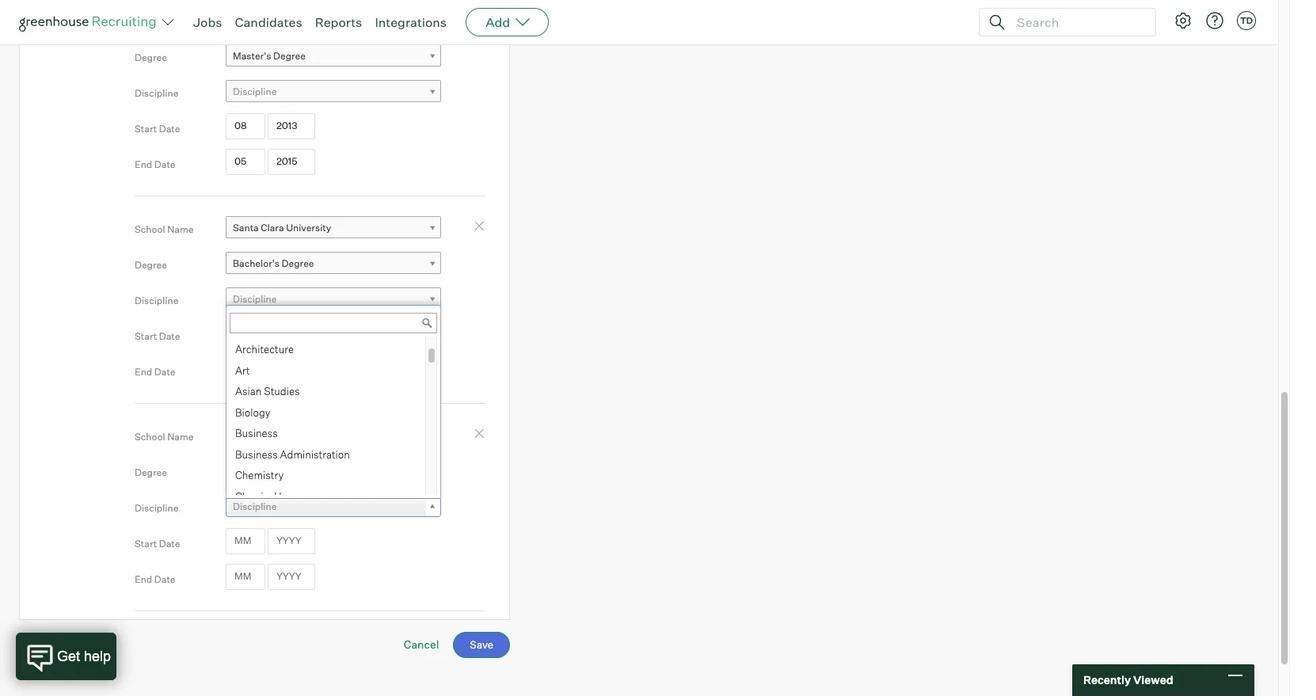 Task type: vqa. For each thing, say whether or not it's contained in the screenshot.
Type
no



Task type: describe. For each thing, give the bounding box(es) containing it.
master's degree link
[[226, 44, 441, 67]]

end date for master's
[[135, 159, 176, 171]]

add button
[[466, 8, 549, 36]]

jobs
[[193, 14, 222, 30]]

discipline link for bachelor's degree
[[226, 287, 441, 310]]

end for bachelor's
[[135, 366, 152, 378]]

education
[[44, 17, 89, 29]]

chemistry option
[[230, 466, 426, 487]]

name for school name
[[167, 431, 194, 443]]

configure image
[[1174, 11, 1193, 30]]

school name link
[[226, 424, 441, 447]]

viewed
[[1134, 674, 1174, 687]]

school for university
[[135, 16, 165, 28]]

name for santa clara university
[[167, 224, 194, 236]]

2 mm text field from the top
[[226, 357, 265, 382]]

school name for school
[[135, 431, 194, 443]]

greenhouse recruiting image
[[19, 13, 162, 32]]

applied
[[235, 322, 272, 335]]

santa clara university
[[233, 222, 331, 234]]

3 discipline link from the top
[[226, 495, 441, 518]]

reports
[[315, 14, 362, 30]]

date for 2nd mm text box from the bottom of the page
[[159, 331, 180, 343]]

mm text field for degree
[[226, 564, 265, 590]]

Search text field
[[1013, 11, 1142, 34]]

applied health services option
[[230, 319, 426, 340]]

date for mm text box related to degree
[[154, 574, 176, 586]]

school for school
[[135, 431, 165, 443]]

services
[[308, 322, 348, 335]]

integrations link
[[375, 14, 447, 30]]

master's
[[233, 50, 271, 62]]

bachelor's degree link
[[226, 252, 441, 275]]

asian studies
[[235, 385, 300, 398]]

name for university of southern california
[[167, 16, 194, 28]]

santa clara university link
[[226, 216, 441, 239]]

add
[[486, 14, 510, 30]]

3 end from the top
[[135, 574, 152, 586]]

candidates link
[[235, 14, 302, 30]]

clara
[[261, 222, 284, 234]]

discipline link for master's degree
[[226, 80, 441, 103]]

recently
[[1084, 674, 1132, 687]]

administration
[[280, 448, 350, 461]]

classical
[[235, 490, 277, 503]]

business administration option
[[230, 445, 426, 466]]

architecture
[[235, 343, 294, 356]]

of
[[280, 14, 289, 26]]

start for bachelor's
[[135, 331, 157, 343]]

biology
[[235, 406, 271, 419]]



Task type: locate. For each thing, give the bounding box(es) containing it.
1 vertical spatial business
[[235, 448, 278, 461]]

3 mm text field from the top
[[226, 564, 265, 590]]

jobs link
[[193, 14, 222, 30]]

1 mm text field from the top
[[226, 149, 265, 175]]

1 vertical spatial end
[[135, 366, 152, 378]]

santa
[[233, 222, 259, 234]]

2 yyyy text field from the top
[[268, 529, 315, 554]]

university left of
[[233, 14, 278, 26]]

1 start date from the top
[[135, 123, 180, 135]]

architecture option
[[230, 340, 426, 361]]

yyyy text field for master's degree's mm text field
[[268, 113, 315, 139]]

start date for bachelor's
[[135, 331, 180, 343]]

business administration
[[235, 448, 350, 461]]

mm text field for master's degree
[[226, 149, 265, 175]]

1 vertical spatial mm text field
[[226, 321, 265, 347]]

date for second mm text field from the top
[[154, 366, 176, 378]]

yyyy text field for end date
[[268, 149, 315, 175]]

degree
[[273, 50, 306, 62], [135, 52, 167, 64], [282, 257, 314, 269], [135, 259, 167, 271], [233, 465, 265, 477], [135, 467, 167, 479]]

mm text field down classical
[[226, 529, 265, 554]]

candidates
[[235, 14, 302, 30]]

business option
[[230, 424, 426, 445]]

1 vertical spatial start
[[135, 331, 157, 343]]

1 start from the top
[[135, 123, 157, 135]]

business for business administration
[[235, 448, 278, 461]]

mm text field for master's degree
[[226, 113, 265, 139]]

MM text field
[[226, 149, 265, 175], [226, 321, 265, 347], [226, 564, 265, 590]]

university of southern california
[[233, 14, 376, 26]]

start date
[[135, 123, 180, 135], [135, 331, 180, 343], [135, 538, 180, 550]]

date
[[159, 123, 180, 135], [154, 159, 176, 171], [159, 331, 180, 343], [154, 366, 176, 378], [159, 538, 180, 550], [154, 574, 176, 586]]

3 start from the top
[[135, 538, 157, 550]]

0 vertical spatial start date
[[135, 123, 180, 135]]

2 yyyy text field from the top
[[268, 321, 315, 347]]

university
[[233, 14, 278, 26], [286, 222, 331, 234]]

0 vertical spatial end date
[[135, 159, 176, 171]]

1 mm text field from the top
[[226, 113, 265, 139]]

reports link
[[315, 14, 362, 30]]

1 vertical spatial start date
[[135, 331, 180, 343]]

td button
[[1235, 8, 1260, 33]]

art option
[[230, 361, 426, 382]]

3 mm text field from the top
[[226, 529, 265, 554]]

1 vertical spatial university
[[286, 222, 331, 234]]

yyyy text field for mm text box related to degree
[[268, 564, 315, 590]]

yyyy text field for second mm text field from the top
[[268, 357, 315, 382]]

0 vertical spatial mm text field
[[226, 149, 265, 175]]

date for mm text field corresponding to degree
[[159, 538, 180, 550]]

2 start from the top
[[135, 331, 157, 343]]

bachelor's degree
[[233, 257, 314, 269]]

date for master's degree's mm text field
[[159, 123, 180, 135]]

1 discipline link from the top
[[226, 80, 441, 103]]

asian
[[235, 385, 262, 398]]

discipline link
[[226, 80, 441, 103], [226, 287, 441, 310], [226, 495, 441, 518]]

end date
[[135, 159, 176, 171], [135, 366, 176, 378], [135, 574, 176, 586]]

end
[[135, 159, 152, 171], [135, 366, 152, 378], [135, 574, 152, 586]]

mm text field down master's on the left of page
[[226, 113, 265, 139]]

2 vertical spatial start date
[[135, 538, 180, 550]]

YYYY text field
[[268, 113, 315, 139], [268, 321, 315, 347], [268, 357, 315, 382], [268, 564, 315, 590]]

3 yyyy text field from the top
[[268, 357, 315, 382]]

mm text field up "asian"
[[226, 357, 265, 382]]

health
[[274, 322, 306, 335]]

1 yyyy text field from the top
[[268, 113, 315, 139]]

list box
[[227, 319, 437, 508]]

languages
[[279, 490, 332, 503]]

business inside option
[[235, 448, 278, 461]]

0 vertical spatial start
[[135, 123, 157, 135]]

name
[[167, 16, 194, 28], [167, 224, 194, 236], [266, 429, 292, 441], [167, 431, 194, 443]]

art
[[235, 364, 250, 377]]

recently viewed
[[1084, 674, 1174, 687]]

start for master's
[[135, 123, 157, 135]]

2 vertical spatial discipline link
[[226, 495, 441, 518]]

applied health services
[[235, 322, 348, 335]]

2 end from the top
[[135, 366, 152, 378]]

end for master's
[[135, 159, 152, 171]]

1 yyyy text field from the top
[[268, 149, 315, 175]]

td button
[[1238, 11, 1257, 30]]

1 end date from the top
[[135, 159, 176, 171]]

1 vertical spatial yyyy text field
[[268, 529, 315, 554]]

school name for santa
[[135, 224, 194, 236]]

2 start date from the top
[[135, 331, 180, 343]]

discipline link down master's degree link
[[226, 80, 441, 103]]

degree link
[[226, 459, 441, 482]]

university right clara
[[286, 222, 331, 234]]

3 end date from the top
[[135, 574, 176, 586]]

cancel
[[404, 638, 439, 651]]

2 business from the top
[[235, 448, 278, 461]]

YYYY text field
[[268, 149, 315, 175], [268, 529, 315, 554]]

1 business from the top
[[235, 427, 278, 440]]

2 vertical spatial mm text field
[[226, 564, 265, 590]]

master's degree
[[233, 50, 306, 62]]

0 vertical spatial end
[[135, 159, 152, 171]]

biology option
[[230, 403, 426, 424]]

list box containing applied health services
[[227, 319, 437, 508]]

td
[[1241, 15, 1254, 26]]

asian studies option
[[230, 382, 426, 403]]

0 vertical spatial mm text field
[[226, 113, 265, 139]]

school
[[135, 16, 165, 28], [135, 224, 165, 236], [233, 429, 264, 441], [135, 431, 165, 443]]

0 vertical spatial university
[[233, 14, 278, 26]]

southern
[[291, 14, 332, 26]]

2 vertical spatial end date
[[135, 574, 176, 586]]

business
[[235, 427, 278, 440], [235, 448, 278, 461]]

classical languages option
[[230, 487, 426, 508]]

discipline link down the chemistry option
[[226, 495, 441, 518]]

cancel link
[[404, 638, 439, 651]]

2 vertical spatial end
[[135, 574, 152, 586]]

start
[[135, 123, 157, 135], [135, 331, 157, 343], [135, 538, 157, 550]]

mm text field for degree
[[226, 529, 265, 554]]

None submit
[[454, 632, 510, 658]]

yyyy text field down classical languages
[[268, 529, 315, 554]]

university of southern california link
[[226, 9, 441, 32]]

california
[[334, 14, 376, 26]]

MM text field
[[226, 113, 265, 139], [226, 357, 265, 382], [226, 529, 265, 554]]

classical languages
[[235, 490, 332, 503]]

1 vertical spatial discipline link
[[226, 287, 441, 310]]

0 vertical spatial yyyy text field
[[268, 149, 315, 175]]

1 end from the top
[[135, 159, 152, 171]]

studies
[[264, 385, 300, 398]]

0 vertical spatial business
[[235, 427, 278, 440]]

2 vertical spatial start
[[135, 538, 157, 550]]

2 discipline link from the top
[[226, 287, 441, 310]]

chemistry
[[235, 469, 284, 482]]

yyyy text field for start date
[[268, 529, 315, 554]]

2 end date from the top
[[135, 366, 176, 378]]

discipline
[[233, 85, 277, 97], [135, 87, 179, 99], [233, 293, 277, 305], [135, 295, 179, 307], [233, 501, 277, 513], [135, 503, 179, 515]]

business inside option
[[235, 427, 278, 440]]

1 horizontal spatial university
[[286, 222, 331, 234]]

start date for master's
[[135, 123, 180, 135]]

school name for university
[[135, 16, 194, 28]]

date for master's degree mm text box
[[154, 159, 176, 171]]

school name
[[135, 16, 194, 28], [135, 224, 194, 236], [233, 429, 292, 441], [135, 431, 194, 443]]

1 vertical spatial end date
[[135, 366, 176, 378]]

end date for bachelor's
[[135, 366, 176, 378]]

school for santa
[[135, 224, 165, 236]]

business down 'biology' at left bottom
[[235, 427, 278, 440]]

yyyy text field for 2nd mm text box from the bottom of the page
[[268, 321, 315, 347]]

discipline link up 'services'
[[226, 287, 441, 310]]

business for business
[[235, 427, 278, 440]]

integrations
[[375, 14, 447, 30]]

4 yyyy text field from the top
[[268, 564, 315, 590]]

0 horizontal spatial university
[[233, 14, 278, 26]]

2 mm text field from the top
[[226, 321, 265, 347]]

2 vertical spatial mm text field
[[226, 529, 265, 554]]

yyyy text field up 'santa clara university'
[[268, 149, 315, 175]]

3 start date from the top
[[135, 538, 180, 550]]

None text field
[[230, 313, 437, 333]]

bachelor's
[[233, 257, 280, 269]]

1 vertical spatial mm text field
[[226, 357, 265, 382]]

0 vertical spatial discipline link
[[226, 80, 441, 103]]

business up chemistry
[[235, 448, 278, 461]]



